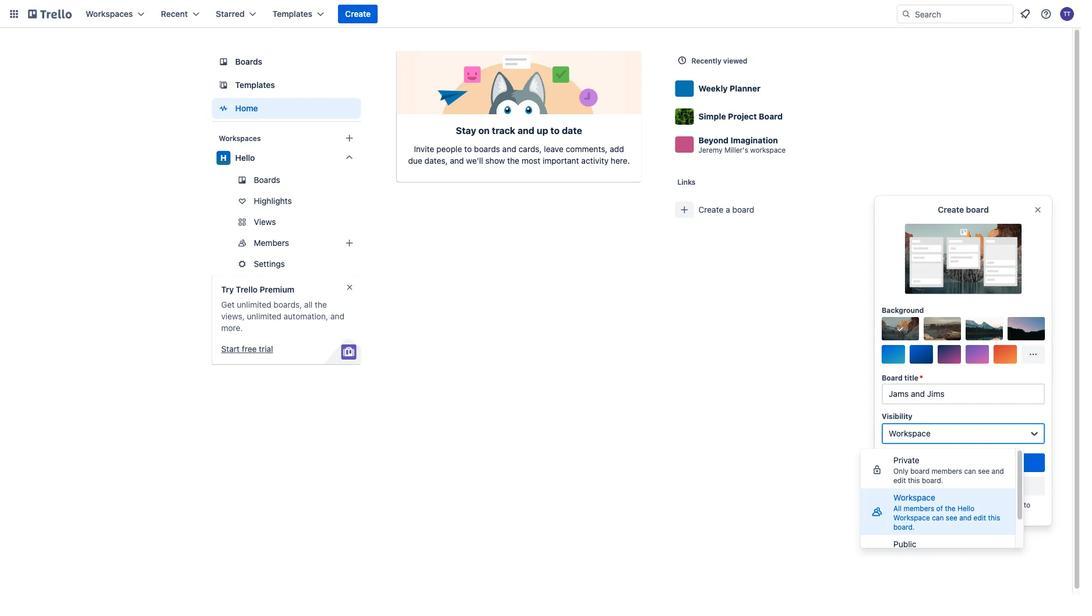 Task type: describe. For each thing, give the bounding box(es) containing it.
back to home image
[[28, 5, 72, 23]]

settings
[[254, 259, 285, 269]]

images
[[912, 501, 936, 509]]

a inside button
[[726, 205, 731, 215]]

board. inside workspace all members of the hello workspace can see and edit this board.
[[894, 523, 915, 531]]

views,
[[221, 312, 245, 321]]

views
[[254, 217, 276, 227]]

trial
[[259, 344, 273, 354]]

settings link
[[212, 255, 361, 274]]

home link
[[212, 98, 361, 119]]

1 horizontal spatial workspaces
[[219, 134, 261, 142]]

by
[[882, 501, 891, 509]]

this inside workspace all members of the hello workspace can see and edit this board.
[[989, 514, 1001, 522]]

invite
[[414, 144, 434, 154]]

board. inside private only board members can see and edit this board.
[[923, 476, 944, 485]]

and inside private only board members can see and edit this board.
[[992, 467, 1005, 475]]

simple project board
[[699, 112, 783, 121]]

background
[[882, 306, 925, 314]]

1 vertical spatial unlimited
[[247, 312, 282, 321]]

create a board button
[[671, 196, 870, 224]]

the inside workspace all members of the hello workspace can see and edit this board.
[[946, 504, 956, 513]]

templates inside popup button
[[273, 9, 313, 19]]

and left up
[[518, 125, 535, 136]]

of for license
[[961, 510, 968, 518]]

here.
[[611, 156, 630, 166]]

and inside workspace all members of the hello workspace can see and edit this board.
[[960, 514, 972, 522]]

show
[[486, 156, 505, 166]]

starred button
[[209, 5, 263, 23]]

activity
[[582, 156, 609, 166]]

h
[[220, 153, 227, 163]]

stay
[[456, 125, 476, 136]]

date
[[562, 125, 582, 136]]

boards link for templates
[[212, 51, 361, 72]]

premium
[[260, 285, 295, 294]]

important
[[543, 156, 579, 166]]

close popover image
[[1034, 205, 1043, 215]]

of for workspace
[[937, 504, 944, 513]]

most
[[522, 156, 541, 166]]

primary element
[[0, 0, 1082, 28]]

public
[[894, 540, 917, 549]]

see inside workspace all members of the hello workspace can see and edit this board.
[[946, 514, 958, 522]]

imagination
[[731, 135, 779, 145]]

custom image image
[[896, 324, 906, 334]]

board for private only board members can see and edit this board.
[[911, 467, 930, 475]]

agree
[[1004, 501, 1022, 509]]

highlights
[[254, 196, 292, 206]]

get
[[221, 300, 235, 310]]

dates,
[[425, 156, 448, 166]]

create inside primary element
[[345, 9, 371, 19]]

create a board
[[699, 205, 755, 215]]

the inside invite people to boards and cards, leave comments, add due dates, and we'll show the most important activity here.
[[508, 156, 520, 166]]

template
[[970, 481, 1004, 491]]

0 vertical spatial unlimited
[[237, 300, 272, 310]]

project
[[728, 112, 757, 121]]

up
[[537, 125, 549, 136]]

start with a template
[[924, 481, 1004, 491]]

1 horizontal spatial create button
[[882, 454, 1046, 472]]

try trello premium get unlimited boards, all the views, unlimited automation, and more.
[[221, 285, 345, 333]]

track
[[492, 125, 516, 136]]

and down 'images'
[[924, 510, 937, 518]]

background element
[[882, 317, 1046, 364]]

board for create a board
[[733, 205, 755, 215]]

title
[[905, 374, 919, 382]]

to inside by using images from unsplash, you agree to their
[[1024, 501, 1031, 509]]

home
[[235, 104, 258, 113]]

using
[[893, 501, 911, 509]]

leave
[[544, 144, 564, 154]]

try
[[221, 285, 234, 294]]

service
[[970, 510, 994, 518]]

workspace for workspace
[[889, 429, 931, 439]]

boards for highlights
[[254, 175, 280, 185]]

weekly planner
[[699, 84, 761, 93]]

members inside workspace all members of the hello workspace can see and edit this board.
[[904, 504, 935, 513]]

free
[[242, 344, 257, 354]]

can inside workspace all members of the hello workspace can see and edit this board.
[[933, 514, 944, 522]]

weekly
[[699, 84, 728, 93]]

license
[[899, 510, 922, 518]]

members
[[254, 238, 289, 248]]

only
[[894, 467, 909, 475]]

private
[[894, 456, 920, 465]]

workspace all members of the hello workspace can see and edit this board.
[[894, 493, 1001, 531]]

views link
[[212, 213, 361, 232]]

miller's
[[725, 146, 749, 154]]

a inside button
[[963, 481, 968, 491]]

more.
[[221, 323, 243, 333]]

recent button
[[154, 5, 207, 23]]

board title *
[[882, 374, 924, 382]]

license link
[[899, 510, 922, 518]]

1 horizontal spatial board
[[882, 374, 903, 382]]

home image
[[217, 101, 231, 115]]

open information menu image
[[1041, 8, 1053, 20]]

invite people to boards and cards, leave comments, add due dates, and we'll show the most important activity here.
[[408, 144, 630, 166]]

0 horizontal spatial board
[[759, 112, 783, 121]]

viewed
[[724, 57, 748, 65]]

create for the rightmost create button
[[951, 458, 977, 468]]

terms
[[939, 510, 959, 518]]



Task type: vqa. For each thing, say whether or not it's contained in the screenshot.
Private Only board members can see and edit this board.
yes



Task type: locate. For each thing, give the bounding box(es) containing it.
2 horizontal spatial the
[[946, 504, 956, 513]]

1 vertical spatial boards
[[254, 175, 280, 185]]

workspace down using
[[894, 514, 931, 522]]

boards right board image on the top
[[235, 57, 262, 66]]

all
[[894, 504, 902, 513]]

1 horizontal spatial board.
[[923, 476, 944, 485]]

and inside "try trello premium get unlimited boards, all the views, unlimited automation, and more."
[[331, 312, 345, 321]]

0 vertical spatial create button
[[338, 5, 378, 23]]

you
[[990, 501, 1002, 509]]

of down "unsplash,"
[[961, 510, 968, 518]]

2 boards link from the top
[[212, 171, 361, 190]]

1 vertical spatial to
[[465, 144, 472, 154]]

1 vertical spatial see
[[946, 514, 958, 522]]

start
[[221, 344, 240, 354], [924, 481, 943, 491]]

unlimited down boards,
[[247, 312, 282, 321]]

this down you
[[989, 514, 1001, 522]]

unsplash,
[[955, 501, 988, 509]]

stay on track and up to date
[[456, 125, 582, 136]]

to inside invite people to boards and cards, leave comments, add due dates, and we'll show the most important activity here.
[[465, 144, 472, 154]]

simple project board link
[[671, 103, 870, 131]]

0 horizontal spatial board.
[[894, 523, 915, 531]]

boards link up 'templates' link
[[212, 51, 361, 72]]

and down "unsplash,"
[[960, 514, 972, 522]]

links
[[678, 178, 696, 186]]

unlimited down trello
[[237, 300, 272, 310]]

and right 'automation,'
[[331, 312, 345, 321]]

workspace for workspace all members of the hello workspace can see and edit this board.
[[894, 493, 936, 503]]

add image
[[343, 236, 357, 250]]

edit inside private only board members can see and edit this board.
[[894, 476, 907, 485]]

1 horizontal spatial of
[[961, 510, 968, 518]]

beyond
[[699, 135, 729, 145]]

board
[[759, 112, 783, 121], [882, 374, 903, 382]]

a
[[726, 205, 731, 215], [963, 481, 968, 491]]

0 vertical spatial this
[[909, 476, 921, 485]]

members link
[[212, 234, 361, 253]]

see up template
[[979, 467, 990, 475]]

1 horizontal spatial see
[[979, 467, 990, 475]]

members inside private only board members can see and edit this board.
[[932, 467, 963, 475]]

beyond imagination jeremy miller's workspace
[[699, 135, 786, 154]]

cards,
[[519, 144, 542, 154]]

this down only
[[909, 476, 921, 485]]

workspace down visibility
[[889, 429, 931, 439]]

*
[[920, 374, 924, 382]]

templates
[[273, 9, 313, 19], [235, 80, 275, 90]]

add
[[610, 144, 624, 154]]

edit down "unsplash,"
[[974, 514, 987, 522]]

unlimited
[[237, 300, 272, 310], [247, 312, 282, 321]]

terry turtle (terryturtle) image
[[1061, 7, 1075, 21]]

create
[[345, 9, 371, 19], [699, 205, 724, 215], [938, 205, 965, 215], [951, 458, 977, 468]]

0 vertical spatial boards
[[235, 57, 262, 66]]

of
[[937, 504, 944, 513], [961, 510, 968, 518]]

1 horizontal spatial start
[[924, 481, 943, 491]]

see down from at the bottom of page
[[946, 514, 958, 522]]

0 vertical spatial board.
[[923, 476, 944, 485]]

boards link up highlights link
[[212, 171, 361, 190]]

the
[[508, 156, 520, 166], [315, 300, 327, 310], [946, 504, 956, 513]]

on
[[479, 125, 490, 136]]

edit down only
[[894, 476, 907, 485]]

1 vertical spatial templates
[[235, 80, 275, 90]]

can
[[965, 467, 977, 475], [933, 514, 944, 522]]

0 vertical spatial templates
[[273, 9, 313, 19]]

board down weekly planner link
[[759, 112, 783, 121]]

boards up highlights
[[254, 175, 280, 185]]

members right all
[[904, 504, 935, 513]]

and
[[518, 125, 535, 136], [503, 144, 517, 154], [450, 156, 464, 166], [331, 312, 345, 321], [992, 467, 1005, 475], [924, 510, 937, 518], [960, 514, 972, 522]]

workspaces inside popup button
[[86, 9, 133, 19]]

board inside private only board members can see and edit this board.
[[911, 467, 930, 475]]

2 vertical spatial workspace
[[894, 514, 931, 522]]

to right up
[[551, 125, 560, 136]]

edit
[[894, 476, 907, 485], [974, 514, 987, 522]]

template board image
[[217, 78, 231, 92]]

1 vertical spatial board
[[882, 374, 903, 382]]

1 vertical spatial create button
[[882, 454, 1046, 472]]

2 vertical spatial the
[[946, 504, 956, 513]]

people
[[437, 144, 462, 154]]

board image
[[217, 55, 231, 69]]

0 notifications image
[[1019, 7, 1033, 21]]

1 horizontal spatial board
[[911, 467, 930, 475]]

1 horizontal spatial edit
[[974, 514, 987, 522]]

and down people
[[450, 156, 464, 166]]

0 vertical spatial start
[[221, 344, 240, 354]]

boards link
[[212, 51, 361, 72], [212, 171, 361, 190]]

create button
[[338, 5, 378, 23], [882, 454, 1046, 472]]

of right 'images'
[[937, 504, 944, 513]]

1 boards link from the top
[[212, 51, 361, 72]]

start for start with a template
[[924, 481, 943, 491]]

of inside workspace all members of the hello workspace can see and edit this board.
[[937, 504, 944, 513]]

0 horizontal spatial can
[[933, 514, 944, 522]]

0 vertical spatial the
[[508, 156, 520, 166]]

templates right starred popup button
[[273, 9, 313, 19]]

highlights link
[[212, 192, 361, 211]]

templates up home
[[235, 80, 275, 90]]

start inside button
[[221, 344, 240, 354]]

0 vertical spatial see
[[979, 467, 990, 475]]

1 horizontal spatial can
[[965, 467, 977, 475]]

board left title at the bottom of the page
[[882, 374, 903, 382]]

start inside button
[[924, 481, 943, 491]]

search image
[[902, 9, 911, 19]]

switch to… image
[[8, 8, 20, 20]]

1 vertical spatial the
[[315, 300, 327, 310]]

1 vertical spatial boards link
[[212, 171, 361, 190]]

1 vertical spatial board.
[[894, 523, 915, 531]]

and up template
[[992, 467, 1005, 475]]

start free trial button
[[221, 343, 273, 355]]

create for create a board
[[699, 205, 724, 215]]

due
[[408, 156, 423, 166]]

1 vertical spatial workspaces
[[219, 134, 261, 142]]

comments,
[[566, 144, 608, 154]]

all
[[304, 300, 313, 310]]

the inside "try trello premium get unlimited boards, all the views, unlimited automation, and more."
[[315, 300, 327, 310]]

boards
[[474, 144, 500, 154]]

1 vertical spatial edit
[[974, 514, 987, 522]]

this inside private only board members can see and edit this board.
[[909, 476, 921, 485]]

automation,
[[284, 312, 328, 321]]

0 horizontal spatial see
[[946, 514, 958, 522]]

hello
[[235, 153, 255, 163], [958, 504, 975, 513]]

board. down the license
[[894, 523, 915, 531]]

0 vertical spatial edit
[[894, 476, 907, 485]]

workspace
[[751, 146, 786, 154]]

license and terms of service
[[899, 510, 994, 518]]

1 vertical spatial can
[[933, 514, 944, 522]]

2 horizontal spatial board
[[967, 205, 989, 215]]

1 vertical spatial members
[[904, 504, 935, 513]]

0 vertical spatial can
[[965, 467, 977, 475]]

starred
[[216, 9, 245, 19]]

with
[[945, 481, 961, 491]]

board. left with on the right bottom of page
[[923, 476, 944, 485]]

1 horizontal spatial to
[[551, 125, 560, 136]]

start free trial
[[221, 344, 273, 354]]

0 horizontal spatial board
[[733, 205, 755, 215]]

trello
[[236, 285, 258, 294]]

visibility
[[882, 412, 913, 420]]

create button inside primary element
[[338, 5, 378, 23]]

create a workspace image
[[343, 131, 357, 145]]

their
[[882, 510, 897, 518]]

by using images from unsplash, you agree to their
[[882, 501, 1031, 518]]

recently
[[692, 57, 722, 65]]

Search field
[[911, 5, 1014, 23]]

2 vertical spatial to
[[1024, 501, 1031, 509]]

1 vertical spatial workspace
[[894, 493, 936, 503]]

board
[[733, 205, 755, 215], [967, 205, 989, 215], [911, 467, 930, 475]]

0 vertical spatial members
[[932, 467, 963, 475]]

templates button
[[266, 5, 331, 23]]

0 vertical spatial workspaces
[[86, 9, 133, 19]]

members
[[932, 467, 963, 475], [904, 504, 935, 513]]

1 horizontal spatial this
[[989, 514, 1001, 522]]

templates link
[[212, 75, 361, 96]]

workspace
[[889, 429, 931, 439], [894, 493, 936, 503], [894, 514, 931, 522]]

can up start with a template
[[965, 467, 977, 475]]

private only board members can see and edit this board.
[[894, 456, 1005, 485]]

workspaces button
[[79, 5, 152, 23]]

0 horizontal spatial hello
[[235, 153, 255, 163]]

0 horizontal spatial of
[[937, 504, 944, 513]]

weekly planner link
[[671, 75, 870, 103]]

0 horizontal spatial to
[[465, 144, 472, 154]]

edit inside workspace all members of the hello workspace can see and edit this board.
[[974, 514, 987, 522]]

see inside private only board members can see and edit this board.
[[979, 467, 990, 475]]

to up we'll at the left of the page
[[465, 144, 472, 154]]

0 horizontal spatial a
[[726, 205, 731, 215]]

board.
[[923, 476, 944, 485], [894, 523, 915, 531]]

workspace up the license link
[[894, 493, 936, 503]]

1 horizontal spatial a
[[963, 481, 968, 491]]

create for create board
[[938, 205, 965, 215]]

1 vertical spatial hello
[[958, 504, 975, 513]]

and up show
[[503, 144, 517, 154]]

0 horizontal spatial create button
[[338, 5, 378, 23]]

1 vertical spatial start
[[924, 481, 943, 491]]

start with a template button
[[882, 477, 1046, 496]]

recently viewed
[[692, 57, 748, 65]]

0 horizontal spatial this
[[909, 476, 921, 485]]

0 vertical spatial boards link
[[212, 51, 361, 72]]

workspaces
[[86, 9, 133, 19], [219, 134, 261, 142]]

0 horizontal spatial edit
[[894, 476, 907, 485]]

1 vertical spatial a
[[963, 481, 968, 491]]

can down from at the bottom of page
[[933, 514, 944, 522]]

boards for templates
[[235, 57, 262, 66]]

0 horizontal spatial the
[[315, 300, 327, 310]]

0 horizontal spatial workspaces
[[86, 9, 133, 19]]

recent
[[161, 9, 188, 19]]

start left free
[[221, 344, 240, 354]]

0 vertical spatial workspace
[[889, 429, 931, 439]]

hello inside workspace all members of the hello workspace can see and edit this board.
[[958, 504, 975, 513]]

start left with on the right bottom of page
[[924, 481, 943, 491]]

2 horizontal spatial to
[[1024, 501, 1031, 509]]

0 horizontal spatial start
[[221, 344, 240, 354]]

members up with on the right bottom of page
[[932, 467, 963, 475]]

jeremy
[[699, 146, 723, 154]]

1 vertical spatial this
[[989, 514, 1001, 522]]

create board
[[938, 205, 989, 215]]

1 horizontal spatial the
[[508, 156, 520, 166]]

None text field
[[882, 384, 1046, 405]]

simple
[[699, 112, 726, 121]]

from
[[938, 501, 953, 509]]

terms of service link
[[939, 510, 994, 518]]

0 vertical spatial board
[[759, 112, 783, 121]]

0 vertical spatial hello
[[235, 153, 255, 163]]

planner
[[730, 84, 761, 93]]

boards,
[[274, 300, 302, 310]]

to right agree
[[1024, 501, 1031, 509]]

1 horizontal spatial hello
[[958, 504, 975, 513]]

start for start free trial
[[221, 344, 240, 354]]

boards link for highlights
[[212, 171, 361, 190]]

0 vertical spatial a
[[726, 205, 731, 215]]

0 vertical spatial to
[[551, 125, 560, 136]]

board inside create a board button
[[733, 205, 755, 215]]

can inside private only board members can see and edit this board.
[[965, 467, 977, 475]]

we'll
[[466, 156, 483, 166]]



